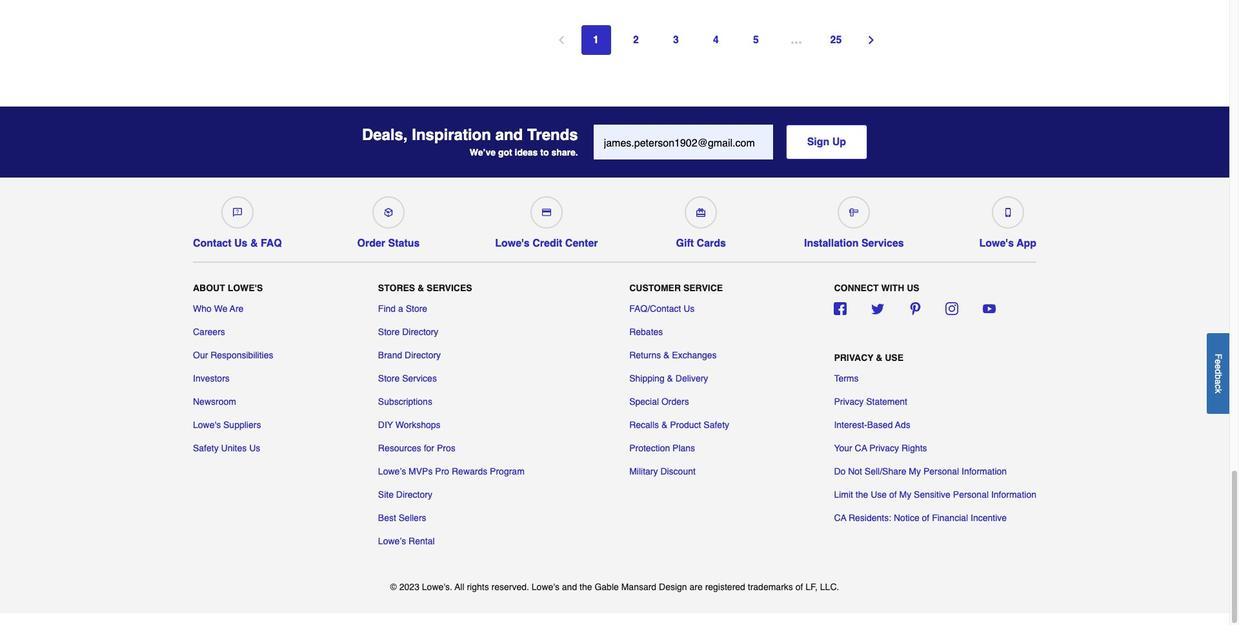 Task type: describe. For each thing, give the bounding box(es) containing it.
gift cards
[[676, 238, 726, 249]]

investors
[[193, 373, 230, 384]]

dimensions image
[[850, 208, 859, 217]]

suppliers
[[223, 420, 261, 430]]

limit the use of my sensitive personal information
[[835, 490, 1037, 500]]

site directory link
[[378, 488, 433, 501]]

newsroom
[[193, 397, 236, 407]]

are
[[230, 304, 244, 314]]

us for contact
[[234, 238, 248, 249]]

& for shipping & delivery
[[667, 373, 673, 384]]

us
[[907, 283, 920, 293]]

lf,
[[806, 582, 818, 592]]

us for faq/contact
[[684, 304, 695, 314]]

lowe's app
[[980, 238, 1037, 249]]

k
[[1214, 389, 1224, 393]]

registered
[[706, 582, 746, 592]]

f e e d b a c k
[[1214, 353, 1224, 393]]

customer
[[630, 283, 681, 293]]

connect with us
[[835, 283, 920, 293]]

0 horizontal spatial safety
[[193, 443, 219, 454]]

mvps
[[409, 466, 433, 477]]

and inside deals, inspiration and trends we've got ideas to share.
[[496, 126, 523, 144]]

0 vertical spatial my
[[909, 466, 921, 477]]

faq/contact us
[[630, 304, 695, 314]]

sensitive
[[914, 490, 951, 500]]

3 button
[[662, 25, 691, 55]]

faq/contact us link
[[630, 302, 695, 315]]

©
[[390, 582, 397, 592]]

© 2023 lowe's. all rights reserved. lowe's and the gable mansard design are registered trademarks of lf, llc.
[[390, 582, 840, 592]]

4
[[714, 34, 719, 46]]

2 vertical spatial us
[[249, 443, 260, 454]]

services for store services
[[402, 373, 437, 384]]

2
[[633, 34, 639, 46]]

are
[[690, 582, 703, 592]]

program
[[490, 466, 525, 477]]

twitter image
[[872, 302, 885, 315]]

store services link
[[378, 372, 437, 385]]

deals, inspiration and trends we've got ideas to share.
[[362, 126, 578, 157]]

d
[[1214, 369, 1224, 374]]

ads
[[896, 420, 911, 430]]

shipping
[[630, 373, 665, 384]]

rights
[[467, 582, 489, 592]]

& for recalls & product safety
[[662, 420, 668, 430]]

1 button
[[581, 25, 611, 55]]

lowe's up the are
[[228, 283, 263, 293]]

llc.
[[821, 582, 840, 592]]

& for privacy & use
[[876, 353, 883, 363]]

faq
[[261, 238, 282, 249]]

1 horizontal spatial safety
[[704, 420, 730, 430]]

brand directory
[[378, 350, 441, 361]]

my inside "link"
[[900, 490, 912, 500]]

sign up form
[[594, 125, 868, 159]]

interest-based ads
[[835, 420, 911, 430]]

our responsibilities link
[[193, 349, 273, 362]]

& for stores & services
[[418, 283, 424, 293]]

contact us & faq link
[[193, 191, 282, 249]]

rebates
[[630, 327, 663, 337]]

store for services
[[378, 373, 400, 384]]

1 horizontal spatial and
[[562, 582, 577, 592]]

personal inside "link"
[[954, 490, 989, 500]]

& inside contact us & faq link
[[250, 238, 258, 249]]

mobile image
[[1004, 208, 1013, 217]]

workshops
[[396, 420, 441, 430]]

directory for site directory
[[396, 490, 433, 500]]

lowe's.
[[422, 582, 453, 592]]

do not sell/share my personal information
[[835, 466, 1007, 477]]

use for &
[[885, 353, 904, 363]]

store directory link
[[378, 326, 439, 339]]

pro
[[435, 466, 449, 477]]

lowe's right reserved. in the left bottom of the page
[[532, 582, 560, 592]]

rental
[[409, 536, 435, 547]]

lowe's mvps pro rewards program
[[378, 466, 525, 477]]

resources
[[378, 443, 422, 454]]

& for returns & exchanges
[[664, 350, 670, 361]]

cards
[[697, 238, 726, 249]]

sell/share
[[865, 466, 907, 477]]

installation services
[[805, 238, 904, 249]]

terms link
[[835, 372, 859, 385]]

chevron right image
[[865, 33, 878, 46]]

1
[[593, 34, 599, 46]]

ca residents: notice of financial incentive link
[[835, 512, 1007, 525]]

diy workshops link
[[378, 419, 441, 432]]

5
[[754, 34, 759, 46]]

safety unites us
[[193, 443, 260, 454]]

installation
[[805, 238, 859, 249]]

information inside "link"
[[992, 490, 1037, 500]]

discount
[[661, 466, 696, 477]]

ca inside ca residents: notice of financial incentive link
[[835, 513, 847, 523]]

statement
[[867, 397, 908, 407]]

gable
[[595, 582, 619, 592]]

app
[[1017, 238, 1037, 249]]

credit card image
[[542, 208, 551, 217]]

order
[[357, 238, 386, 249]]

f
[[1214, 353, 1224, 359]]

special orders
[[630, 397, 689, 407]]

best sellers
[[378, 513, 427, 523]]

returns
[[630, 350, 661, 361]]

lowe's for lowe's mvps pro rewards program
[[378, 466, 406, 477]]

who
[[193, 304, 212, 314]]

interest-
[[835, 420, 868, 430]]

Email Address email field
[[594, 125, 773, 159]]

2 button
[[622, 25, 651, 55]]

c
[[1214, 384, 1224, 389]]

store inside "link"
[[406, 304, 428, 314]]

lowe's for lowe's rental
[[378, 536, 406, 547]]

center
[[566, 238, 598, 249]]

lowe's suppliers link
[[193, 419, 261, 432]]

got
[[498, 147, 513, 157]]

privacy & use
[[835, 353, 904, 363]]

lowe's for lowe's credit center
[[495, 238, 530, 249]]

0 horizontal spatial the
[[580, 582, 592, 592]]

terms
[[835, 373, 859, 384]]



Task type: locate. For each thing, give the bounding box(es) containing it.
safety right product
[[704, 420, 730, 430]]

services up connect with us
[[862, 238, 904, 249]]

site directory
[[378, 490, 433, 500]]

military discount link
[[630, 465, 696, 478]]

1 horizontal spatial us
[[249, 443, 260, 454]]

1 vertical spatial information
[[992, 490, 1037, 500]]

& right the recalls
[[662, 420, 668, 430]]

directory down "store directory"
[[405, 350, 441, 361]]

careers
[[193, 327, 225, 337]]

store down "stores & services"
[[406, 304, 428, 314]]

use down sell/share
[[871, 490, 887, 500]]

f e e d b a c k button
[[1208, 333, 1230, 414]]

1 horizontal spatial of
[[890, 490, 897, 500]]

lowe's credit center
[[495, 238, 598, 249]]

unites
[[221, 443, 247, 454]]

1 vertical spatial a
[[1214, 379, 1224, 384]]

us down customer service
[[684, 304, 695, 314]]

my up notice
[[900, 490, 912, 500]]

of for my
[[890, 490, 897, 500]]

pickup image
[[384, 208, 393, 217]]

1 lowe's from the top
[[378, 466, 406, 477]]

stores & services
[[378, 283, 472, 293]]

privacy up terms link
[[835, 353, 874, 363]]

newsroom link
[[193, 395, 236, 408]]

safety left unites
[[193, 443, 219, 454]]

& left faq
[[250, 238, 258, 249]]

&
[[250, 238, 258, 249], [418, 283, 424, 293], [664, 350, 670, 361], [876, 353, 883, 363], [667, 373, 673, 384], [662, 420, 668, 430]]

& right returns
[[664, 350, 670, 361]]

b
[[1214, 374, 1224, 379]]

1 vertical spatial personal
[[954, 490, 989, 500]]

1 vertical spatial the
[[580, 582, 592, 592]]

shipping & delivery
[[630, 373, 709, 384]]

my down rights
[[909, 466, 921, 477]]

investors link
[[193, 372, 230, 385]]

order status link
[[357, 191, 420, 249]]

2 horizontal spatial of
[[922, 513, 930, 523]]

rewards
[[452, 466, 488, 477]]

design
[[659, 582, 687, 592]]

25
[[831, 34, 842, 46]]

recalls & product safety
[[630, 420, 730, 430]]

5 button
[[742, 25, 771, 55]]

us right contact in the left top of the page
[[234, 238, 248, 249]]

personal
[[924, 466, 960, 477], [954, 490, 989, 500]]

lowe's
[[495, 238, 530, 249], [980, 238, 1014, 249], [228, 283, 263, 293], [193, 420, 221, 430], [532, 582, 560, 592]]

directory up sellers
[[396, 490, 433, 500]]

0 vertical spatial the
[[856, 490, 869, 500]]

the left gable
[[580, 582, 592, 592]]

of for financial
[[922, 513, 930, 523]]

residents:
[[849, 513, 892, 523]]

2 vertical spatial store
[[378, 373, 400, 384]]

25 button
[[822, 25, 851, 55]]

services down brand directory
[[402, 373, 437, 384]]

0 vertical spatial information
[[962, 466, 1007, 477]]

2 e from the top
[[1214, 364, 1224, 369]]

2 lowe's from the top
[[378, 536, 406, 547]]

of left lf,
[[796, 582, 804, 592]]

dots image
[[791, 37, 802, 48]]

the inside "link"
[[856, 490, 869, 500]]

0 vertical spatial safety
[[704, 420, 730, 430]]

2 vertical spatial of
[[796, 582, 804, 592]]

1 vertical spatial my
[[900, 490, 912, 500]]

service
[[684, 283, 723, 293]]

1 horizontal spatial ca
[[855, 443, 868, 454]]

0 vertical spatial and
[[496, 126, 523, 144]]

gift card image
[[697, 208, 706, 217]]

shipping & delivery link
[[630, 372, 709, 385]]

store for directory
[[378, 327, 400, 337]]

special
[[630, 397, 659, 407]]

lowe's left credit
[[495, 238, 530, 249]]

1 vertical spatial us
[[684, 304, 695, 314]]

and up got on the top
[[496, 126, 523, 144]]

use inside "link"
[[871, 490, 887, 500]]

lowe's rental
[[378, 536, 435, 547]]

mansard
[[622, 582, 657, 592]]

who we are link
[[193, 302, 244, 315]]

0 vertical spatial of
[[890, 490, 897, 500]]

& up statement
[[876, 353, 883, 363]]

1 vertical spatial and
[[562, 582, 577, 592]]

subscriptions link
[[378, 395, 433, 408]]

directory
[[402, 327, 439, 337], [405, 350, 441, 361], [396, 490, 433, 500]]

services up find a store "link"
[[427, 283, 472, 293]]

store up brand
[[378, 327, 400, 337]]

3
[[674, 34, 679, 46]]

youtube image
[[983, 302, 996, 315]]

directory for brand directory
[[405, 350, 441, 361]]

customer care image
[[233, 208, 242, 217]]

facebook image
[[835, 302, 847, 315]]

plans
[[673, 443, 696, 454]]

directory up brand directory
[[402, 327, 439, 337]]

0 horizontal spatial ca
[[835, 513, 847, 523]]

0 vertical spatial privacy
[[835, 353, 874, 363]]

product
[[670, 420, 702, 430]]

lowe's for lowe's app
[[980, 238, 1014, 249]]

share.
[[552, 147, 578, 157]]

of right notice
[[922, 513, 930, 523]]

site
[[378, 490, 394, 500]]

lowe's left app
[[980, 238, 1014, 249]]

your
[[835, 443, 853, 454]]

1 vertical spatial directory
[[405, 350, 441, 361]]

personal up incentive
[[954, 490, 989, 500]]

lowe's up site
[[378, 466, 406, 477]]

& left delivery
[[667, 373, 673, 384]]

best sellers link
[[378, 512, 427, 525]]

e up b
[[1214, 364, 1224, 369]]

2 vertical spatial services
[[402, 373, 437, 384]]

store directory
[[378, 327, 439, 337]]

ideas
[[515, 147, 538, 157]]

rights
[[902, 443, 928, 454]]

1 vertical spatial of
[[922, 513, 930, 523]]

0 horizontal spatial a
[[398, 304, 403, 314]]

1 e from the top
[[1214, 359, 1224, 364]]

privacy for privacy & use
[[835, 353, 874, 363]]

safety
[[704, 420, 730, 430], [193, 443, 219, 454]]

use for the
[[871, 490, 887, 500]]

lowe's inside lowe's credit center 'link'
[[495, 238, 530, 249]]

personal up limit the use of my sensitive personal information
[[924, 466, 960, 477]]

special orders link
[[630, 395, 689, 408]]

ca
[[855, 443, 868, 454], [835, 513, 847, 523]]

and left gable
[[562, 582, 577, 592]]

a
[[398, 304, 403, 314], [1214, 379, 1224, 384]]

trademarks
[[748, 582, 793, 592]]

privacy up sell/share
[[870, 443, 900, 454]]

1 horizontal spatial the
[[856, 490, 869, 500]]

1 vertical spatial lowe's
[[378, 536, 406, 547]]

limit the use of my sensitive personal information link
[[835, 488, 1037, 501]]

to
[[541, 147, 549, 157]]

0 vertical spatial ca
[[855, 443, 868, 454]]

find a store
[[378, 304, 428, 314]]

lowe's inside lowe's app link
[[980, 238, 1014, 249]]

ca inside your ca privacy rights link
[[855, 443, 868, 454]]

0 vertical spatial a
[[398, 304, 403, 314]]

of down sell/share
[[890, 490, 897, 500]]

ca down "limit"
[[835, 513, 847, 523]]

2 horizontal spatial us
[[684, 304, 695, 314]]

use up statement
[[885, 353, 904, 363]]

financial
[[933, 513, 969, 523]]

a inside "link"
[[398, 304, 403, 314]]

a right find
[[398, 304, 403, 314]]

protection
[[630, 443, 670, 454]]

contact us & faq
[[193, 238, 282, 249]]

0 horizontal spatial us
[[234, 238, 248, 249]]

directory for store directory
[[402, 327, 439, 337]]

credit
[[533, 238, 563, 249]]

0 vertical spatial directory
[[402, 327, 439, 337]]

notice
[[894, 513, 920, 523]]

subscriptions
[[378, 397, 433, 407]]

a inside button
[[1214, 379, 1224, 384]]

reserved.
[[492, 582, 529, 592]]

1 horizontal spatial a
[[1214, 379, 1224, 384]]

2 vertical spatial directory
[[396, 490, 433, 500]]

0 horizontal spatial and
[[496, 126, 523, 144]]

the right "limit"
[[856, 490, 869, 500]]

store down brand
[[378, 373, 400, 384]]

1 vertical spatial use
[[871, 490, 887, 500]]

& inside shipping & delivery link
[[667, 373, 673, 384]]

lowe's for lowe's suppliers
[[193, 420, 221, 430]]

lowe's down best
[[378, 536, 406, 547]]

chevron left image
[[555, 33, 568, 46]]

0 vertical spatial personal
[[924, 466, 960, 477]]

our
[[193, 350, 208, 361]]

who we are
[[193, 304, 244, 314]]

4 button
[[702, 25, 731, 55]]

& right stores
[[418, 283, 424, 293]]

instagram image
[[946, 302, 959, 315]]

sellers
[[399, 513, 427, 523]]

2 vertical spatial privacy
[[870, 443, 900, 454]]

e up d
[[1214, 359, 1224, 364]]

brand directory link
[[378, 349, 441, 362]]

lowe's app link
[[980, 191, 1037, 249]]

privacy
[[835, 353, 874, 363], [835, 397, 864, 407], [870, 443, 900, 454]]

lowe's inside lowe's suppliers link
[[193, 420, 221, 430]]

protection plans
[[630, 443, 696, 454]]

ca residents: notice of financial incentive
[[835, 513, 1007, 523]]

1 vertical spatial privacy
[[835, 397, 864, 407]]

of
[[890, 490, 897, 500], [922, 513, 930, 523], [796, 582, 804, 592]]

diy workshops
[[378, 420, 441, 430]]

resources for pros link
[[378, 442, 456, 455]]

services for installation services
[[862, 238, 904, 249]]

0 vertical spatial services
[[862, 238, 904, 249]]

information
[[962, 466, 1007, 477], [992, 490, 1037, 500]]

0 vertical spatial lowe's
[[378, 466, 406, 477]]

for
[[424, 443, 435, 454]]

do
[[835, 466, 846, 477]]

about lowe's
[[193, 283, 263, 293]]

gift cards link
[[674, 191, 729, 249]]

0 vertical spatial use
[[885, 353, 904, 363]]

1 vertical spatial store
[[378, 327, 400, 337]]

0 vertical spatial us
[[234, 238, 248, 249]]

1 vertical spatial ca
[[835, 513, 847, 523]]

privacy up interest-
[[835, 397, 864, 407]]

trends
[[528, 126, 578, 144]]

0 vertical spatial store
[[406, 304, 428, 314]]

pinterest image
[[909, 302, 922, 315]]

us right unites
[[249, 443, 260, 454]]

lowe's down newsroom link
[[193, 420, 221, 430]]

1 vertical spatial services
[[427, 283, 472, 293]]

privacy for privacy statement
[[835, 397, 864, 407]]

inspiration
[[412, 126, 491, 144]]

& inside returns & exchanges link
[[664, 350, 670, 361]]

a up "k" in the bottom right of the page
[[1214, 379, 1224, 384]]

protection plans link
[[630, 442, 696, 455]]

of inside "link"
[[890, 490, 897, 500]]

find a store link
[[378, 302, 428, 315]]

& inside recalls & product safety link
[[662, 420, 668, 430]]

military
[[630, 466, 658, 477]]

0 horizontal spatial of
[[796, 582, 804, 592]]

ca right the your
[[855, 443, 868, 454]]

1 vertical spatial safety
[[193, 443, 219, 454]]



Task type: vqa. For each thing, say whether or not it's contained in the screenshot.
rightmost Fans
no



